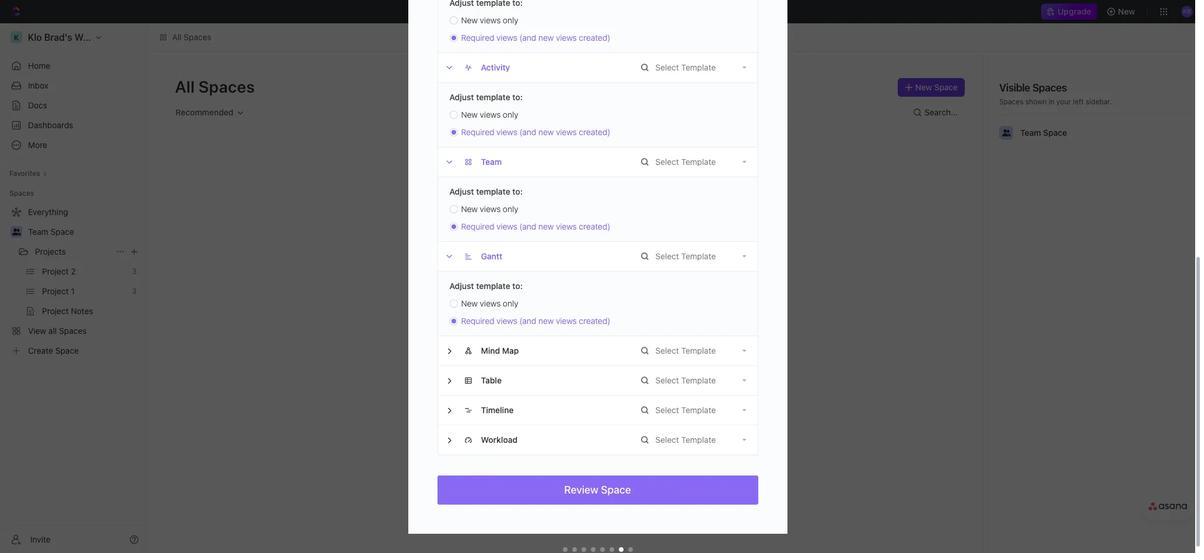 Task type: vqa. For each thing, say whether or not it's contained in the screenshot.
Everything
no



Task type: describe. For each thing, give the bounding box(es) containing it.
template for table
[[682, 376, 716, 386]]

table
[[481, 376, 502, 386]]

3 created) from the top
[[579, 222, 611, 232]]

2 required views (and new views created) from the top
[[461, 127, 611, 137]]

inbox
[[28, 81, 48, 90]]

mind map
[[481, 346, 519, 356]]

select for table
[[656, 376, 679, 386]]

team space inside tree
[[28, 227, 74, 237]]

sidebar.
[[1086, 97, 1113, 106]]

search... button
[[909, 103, 965, 122]]

gantt
[[481, 252, 503, 261]]

0 vertical spatial user group image
[[1002, 130, 1011, 137]]

left
[[1074, 97, 1084, 106]]

in
[[1049, 97, 1055, 106]]

2 adjust template to: from the top
[[450, 187, 523, 197]]

1 adjust template to: from the top
[[450, 92, 523, 102]]

select for timeline
[[656, 406, 679, 416]]

2 template from the top
[[476, 187, 511, 197]]

2 only from the top
[[503, 110, 519, 120]]

shown
[[1026, 97, 1047, 106]]

space down "in"
[[1044, 128, 1068, 138]]

all spaces joined
[[542, 239, 598, 248]]

4 required from the top
[[461, 316, 495, 326]]

select template for gantt
[[656, 252, 716, 261]]

upgrade link
[[1042, 4, 1098, 20]]

activity
[[481, 62, 510, 72]]

3 only from the top
[[503, 204, 519, 214]]

4 only from the top
[[503, 299, 519, 309]]

template for mind map
[[682, 346, 716, 356]]

mind
[[481, 346, 500, 356]]

0 vertical spatial all
[[172, 32, 182, 42]]

select template button for activity
[[641, 53, 758, 82]]

1 template from the top
[[476, 92, 511, 102]]

select template for team
[[656, 157, 716, 167]]

select for activity
[[656, 62, 679, 72]]

favorites button
[[5, 167, 52, 181]]

select template button for mind map
[[641, 337, 758, 366]]

search...
[[925, 107, 958, 117]]

projects
[[35, 247, 66, 257]]

2 to: from the top
[[513, 187, 523, 197]]

template for gantt
[[682, 252, 716, 261]]

invite
[[30, 535, 51, 545]]

space up search...
[[935, 82, 958, 92]]

review
[[565, 484, 599, 497]]

2 adjust from the top
[[450, 187, 474, 197]]

2 (and from the top
[[520, 127, 537, 137]]

1 horizontal spatial team space
[[1021, 128, 1068, 138]]

2 new views only from the top
[[461, 110, 519, 120]]

upgrade
[[1058, 6, 1092, 16]]

1 created) from the top
[[579, 33, 611, 43]]

visible spaces spaces shown in your left sidebar.
[[1000, 82, 1113, 106]]

team space link
[[28, 223, 141, 242]]

select for gantt
[[656, 252, 679, 261]]

new button
[[1102, 2, 1143, 21]]

workload
[[481, 435, 518, 445]]

sidebar navigation
[[0, 23, 149, 554]]

select template button for table
[[641, 367, 758, 396]]

dashboards
[[28, 120, 73, 130]]

timeline
[[481, 406, 514, 416]]

select template for activity
[[656, 62, 716, 72]]

visible
[[1000, 82, 1031, 94]]

3 required views (and new views created) from the top
[[461, 222, 611, 232]]

dashboards link
[[5, 116, 144, 135]]

your
[[1057, 97, 1072, 106]]

select for mind map
[[656, 346, 679, 356]]

select for team
[[656, 157, 679, 167]]

4 (and from the top
[[520, 316, 537, 326]]

home link
[[5, 57, 144, 75]]

joined
[[578, 239, 598, 248]]

select template button for timeline
[[641, 396, 758, 426]]

2 created) from the top
[[579, 127, 611, 137]]



Task type: locate. For each thing, give the bounding box(es) containing it.
5 select from the top
[[656, 376, 679, 386]]

1 vertical spatial all spaces
[[175, 77, 255, 96]]

tree inside sidebar navigation
[[5, 203, 144, 361]]

projects link
[[35, 243, 111, 261]]

4 select template button from the top
[[641, 337, 758, 366]]

team space
[[1021, 128, 1068, 138], [28, 227, 74, 237]]

1 horizontal spatial user group image
[[1002, 130, 1011, 137]]

1 select template button from the top
[[641, 53, 758, 82]]

5 select template button from the top
[[641, 367, 758, 396]]

template for timeline
[[682, 406, 716, 416]]

4 new views only from the top
[[461, 299, 519, 309]]

all
[[172, 32, 182, 42], [175, 77, 195, 96], [542, 239, 550, 248]]

3 new from the top
[[539, 222, 554, 232]]

space right review
[[601, 484, 631, 497]]

select template for timeline
[[656, 406, 716, 416]]

template
[[682, 62, 716, 72], [682, 157, 716, 167], [682, 252, 716, 261], [682, 346, 716, 356], [682, 376, 716, 386], [682, 406, 716, 416], [682, 435, 716, 445]]

space up projects link
[[51, 227, 74, 237]]

1 vertical spatial team
[[481, 157, 502, 167]]

template
[[476, 92, 511, 102], [476, 187, 511, 197], [476, 281, 511, 291]]

all spaces
[[172, 32, 211, 42], [175, 77, 255, 96]]

7 template from the top
[[682, 435, 716, 445]]

map
[[502, 346, 519, 356]]

2 select template button from the top
[[641, 148, 758, 177]]

docs link
[[5, 96, 144, 115]]

0 vertical spatial all spaces
[[172, 32, 211, 42]]

0 horizontal spatial team space
[[28, 227, 74, 237]]

new views only down activity
[[461, 110, 519, 120]]

team inside sidebar navigation
[[28, 227, 48, 237]]

1 vertical spatial team space
[[28, 227, 74, 237]]

2 horizontal spatial team
[[1021, 128, 1042, 138]]

1 vertical spatial template
[[476, 187, 511, 197]]

1 vertical spatial adjust template to:
[[450, 187, 523, 197]]

review space
[[565, 484, 631, 497]]

1 vertical spatial all
[[175, 77, 195, 96]]

7 select template button from the top
[[641, 426, 758, 455]]

3 new views only from the top
[[461, 204, 519, 214]]

select template button for gantt
[[641, 242, 758, 271]]

select template for workload
[[656, 435, 716, 445]]

new views only up activity
[[461, 15, 519, 25]]

4 select from the top
[[656, 346, 679, 356]]

team space up the projects
[[28, 227, 74, 237]]

select template button for workload
[[641, 426, 758, 455]]

user group image
[[1002, 130, 1011, 137], [12, 229, 21, 236]]

select template for mind map
[[656, 346, 716, 356]]

spaces inside sidebar navigation
[[9, 189, 34, 198]]

select
[[656, 62, 679, 72], [656, 157, 679, 167], [656, 252, 679, 261], [656, 346, 679, 356], [656, 376, 679, 386], [656, 406, 679, 416], [656, 435, 679, 445]]

0 vertical spatial adjust
[[450, 92, 474, 102]]

views
[[480, 15, 501, 25], [497, 33, 518, 43], [556, 33, 577, 43], [480, 110, 501, 120], [497, 127, 518, 137], [556, 127, 577, 137], [480, 204, 501, 214], [497, 222, 518, 232], [556, 222, 577, 232], [480, 299, 501, 309], [497, 316, 518, 326], [556, 316, 577, 326]]

2 required from the top
[[461, 127, 495, 137]]

6 select template from the top
[[656, 406, 716, 416]]

0 horizontal spatial team
[[28, 227, 48, 237]]

inbox link
[[5, 76, 144, 95]]

3 required from the top
[[461, 222, 495, 232]]

3 template from the top
[[476, 281, 511, 291]]

new views only up mind
[[461, 299, 519, 309]]

select template button for team
[[641, 148, 758, 177]]

4 select template from the top
[[656, 346, 716, 356]]

1 only from the top
[[503, 15, 519, 25]]

1 vertical spatial user group image
[[12, 229, 21, 236]]

favorites
[[9, 169, 40, 178]]

1 new from the top
[[539, 33, 554, 43]]

3 adjust from the top
[[450, 281, 474, 291]]

3 select template button from the top
[[641, 242, 758, 271]]

1 vertical spatial to:
[[513, 187, 523, 197]]

template for activity
[[682, 62, 716, 72]]

2 select template from the top
[[656, 157, 716, 167]]

7 select template from the top
[[656, 435, 716, 445]]

created)
[[579, 33, 611, 43], [579, 127, 611, 137], [579, 222, 611, 232], [579, 316, 611, 326]]

6 select template button from the top
[[641, 396, 758, 426]]

1 required from the top
[[461, 33, 495, 43]]

3 adjust template to: from the top
[[450, 281, 523, 291]]

2 select from the top
[[656, 157, 679, 167]]

select for workload
[[656, 435, 679, 445]]

1 required views (and new views created) from the top
[[461, 33, 611, 43]]

4 required views (and new views created) from the top
[[461, 316, 611, 326]]

required views (and new views created)
[[461, 33, 611, 43], [461, 127, 611, 137], [461, 222, 611, 232], [461, 316, 611, 326]]

1 (and from the top
[[520, 33, 537, 43]]

docs
[[28, 100, 47, 110]]

1 to: from the top
[[513, 92, 523, 102]]

0 vertical spatial adjust template to:
[[450, 92, 523, 102]]

template for workload
[[682, 435, 716, 445]]

0 vertical spatial template
[[476, 92, 511, 102]]

adjust template to:
[[450, 92, 523, 102], [450, 187, 523, 197], [450, 281, 523, 291]]

2 vertical spatial to:
[[513, 281, 523, 291]]

3 select from the top
[[656, 252, 679, 261]]

spaces
[[184, 32, 211, 42], [199, 77, 255, 96], [1033, 82, 1068, 94], [1000, 97, 1024, 106], [9, 189, 34, 198], [552, 239, 577, 248]]

tree
[[5, 203, 144, 361]]

review space button
[[437, 476, 759, 505]]

new space
[[916, 82, 958, 92]]

3 (and from the top
[[520, 222, 537, 232]]

2 vertical spatial team
[[28, 227, 48, 237]]

new
[[1119, 6, 1136, 16], [461, 15, 478, 25], [916, 82, 933, 92], [461, 110, 478, 120], [461, 204, 478, 214], [461, 299, 478, 309]]

2 template from the top
[[682, 157, 716, 167]]

select template
[[656, 62, 716, 72], [656, 157, 716, 167], [656, 252, 716, 261], [656, 346, 716, 356], [656, 376, 716, 386], [656, 406, 716, 416], [656, 435, 716, 445]]

2 new from the top
[[539, 127, 554, 137]]

6 template from the top
[[682, 406, 716, 416]]

0 vertical spatial team
[[1021, 128, 1042, 138]]

0 vertical spatial to:
[[513, 92, 523, 102]]

5 select template from the top
[[656, 376, 716, 386]]

to:
[[513, 92, 523, 102], [513, 187, 523, 197], [513, 281, 523, 291]]

home
[[28, 61, 50, 71]]

select template button
[[641, 53, 758, 82], [641, 148, 758, 177], [641, 242, 758, 271], [641, 337, 758, 366], [641, 367, 758, 396], [641, 396, 758, 426], [641, 426, 758, 455]]

0 vertical spatial team space
[[1021, 128, 1068, 138]]

new views only up gantt
[[461, 204, 519, 214]]

template for team
[[682, 157, 716, 167]]

adjust
[[450, 92, 474, 102], [450, 187, 474, 197], [450, 281, 474, 291]]

3 to: from the top
[[513, 281, 523, 291]]

4 created) from the top
[[579, 316, 611, 326]]

team
[[1021, 128, 1042, 138], [481, 157, 502, 167], [28, 227, 48, 237]]

user group image inside sidebar navigation
[[12, 229, 21, 236]]

3 template from the top
[[682, 252, 716, 261]]

(and
[[520, 33, 537, 43], [520, 127, 537, 137], [520, 222, 537, 232], [520, 316, 537, 326]]

2 vertical spatial adjust template to:
[[450, 281, 523, 291]]

1 horizontal spatial team
[[481, 157, 502, 167]]

0 horizontal spatial user group image
[[12, 229, 21, 236]]

1 template from the top
[[682, 62, 716, 72]]

7 select from the top
[[656, 435, 679, 445]]

1 vertical spatial adjust
[[450, 187, 474, 197]]

4 template from the top
[[682, 346, 716, 356]]

4 new from the top
[[539, 316, 554, 326]]

team space down shown
[[1021, 128, 1068, 138]]

new space button
[[898, 78, 965, 97]]

new
[[539, 33, 554, 43], [539, 127, 554, 137], [539, 222, 554, 232], [539, 316, 554, 326]]

2 vertical spatial adjust
[[450, 281, 474, 291]]

1 select template from the top
[[656, 62, 716, 72]]

1 select from the top
[[656, 62, 679, 72]]

new views only
[[461, 15, 519, 25], [461, 110, 519, 120], [461, 204, 519, 214], [461, 299, 519, 309]]

select template for table
[[656, 376, 716, 386]]

required
[[461, 33, 495, 43], [461, 127, 495, 137], [461, 222, 495, 232], [461, 316, 495, 326]]

1 new views only from the top
[[461, 15, 519, 25]]

tree containing team space
[[5, 203, 144, 361]]

2 vertical spatial all
[[542, 239, 550, 248]]

1 adjust from the top
[[450, 92, 474, 102]]

5 template from the top
[[682, 376, 716, 386]]

6 select from the top
[[656, 406, 679, 416]]

2 vertical spatial template
[[476, 281, 511, 291]]

only
[[503, 15, 519, 25], [503, 110, 519, 120], [503, 204, 519, 214], [503, 299, 519, 309]]

space inside tree
[[51, 227, 74, 237]]

3 select template from the top
[[656, 252, 716, 261]]

space
[[935, 82, 958, 92], [1044, 128, 1068, 138], [51, 227, 74, 237], [601, 484, 631, 497]]



